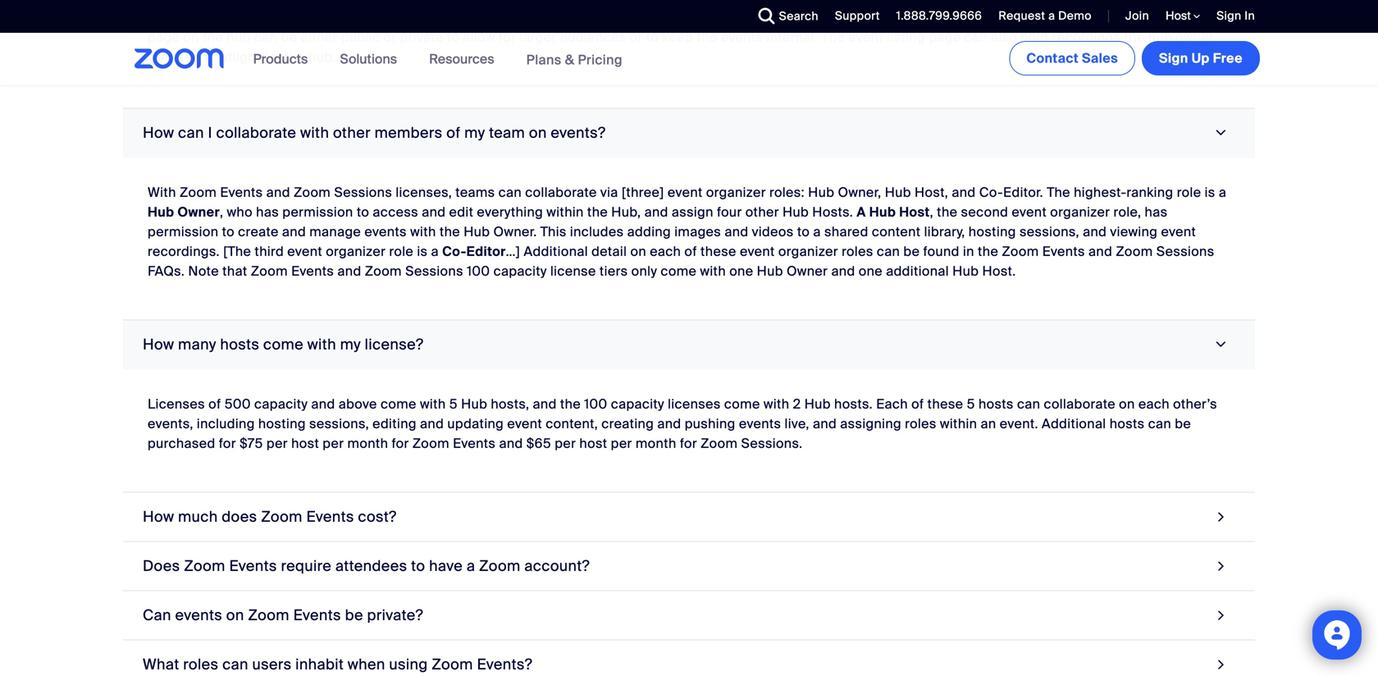 Task type: locate. For each thing, give the bounding box(es) containing it.
with down images in the top of the page
[[700, 262, 726, 280]]

2 horizontal spatial hub
[[1149, 29, 1173, 46]]

is up hold on the right of page
[[1030, 9, 1041, 26]]

0 vertical spatial second
[[175, 9, 222, 26]]

events inside dropdown button
[[293, 606, 341, 625]]

sign left in
[[1217, 8, 1242, 23]]

1 horizontal spatial these
[[928, 395, 964, 413]]

events
[[933, 9, 975, 26], [721, 29, 763, 46], [365, 223, 407, 240], [739, 415, 781, 432], [175, 606, 222, 625]]

1 vertical spatial how
[[143, 335, 174, 354]]

1 vertical spatial attendees
[[335, 557, 407, 576]]

sign left up
[[1159, 50, 1189, 67]]

2 per from the left
[[323, 435, 344, 452]]

0 horizontal spatial an
[[411, 9, 426, 26]]

events inside dropdown button
[[175, 606, 222, 625]]

these inside "licenses of 500 capacity and above come with 5 hub hosts, and the 100 capacity licenses come with 2 hub hosts. each of these 5 hosts can collaborate on each other's events, including hosting sessions, editing and updating event content, creating and pushing events live, and assigning roles within an event. additional hosts can be purchased for $75 per host per month for zoom events and $65 per host per month for zoom sessions."
[[928, 395, 964, 413]]

of right members
[[447, 123, 461, 142]]

hub
[[309, 9, 335, 26], [808, 184, 835, 201], [885, 184, 911, 201], [148, 203, 174, 221], [783, 203, 809, 221], [870, 203, 896, 221], [464, 223, 490, 240], [757, 262, 783, 280], [953, 262, 979, 280], [461, 395, 488, 413], [805, 395, 831, 413]]

additional
[[524, 243, 588, 260], [1042, 415, 1107, 432]]

hub down roles:
[[783, 203, 809, 221]]

hub up co-editor
[[464, 223, 490, 240]]

1 horizontal spatial role
[[1177, 184, 1202, 201]]

0 vertical spatial permission
[[282, 203, 353, 221]]

everything
[[477, 203, 543, 221]]

0 vertical spatial other
[[333, 123, 371, 142]]

the up "includes"
[[587, 203, 608, 221]]

0 vertical spatial additional
[[524, 243, 588, 260]]

hosting up "$75"
[[258, 415, 306, 432]]

hub.
[[309, 48, 336, 66]]

content
[[872, 223, 921, 240]]

licenses
[[148, 395, 205, 413]]

host inside with zoom events and zoom sessions licenses, teams can collaborate via [three] event organizer roles: hub owner, hub host, and co-editor. the highest-ranking role is a hub owner , who has permission to access and edit everything within the hub, and assign four other hub hosts. a hub host
[[900, 203, 930, 221]]

come inside …] additional detail on each of these event organizer roles can be found in the zoom events and zoom sessions faqs. note that zoom events and zoom sessions 100 capacity license tiers only come with one hub owner and one additional hub host.
[[661, 262, 697, 280]]

1 vertical spatial right image
[[1214, 506, 1229, 528]]

purchased
[[148, 435, 215, 452]]

i
[[208, 123, 212, 142]]

0 horizontal spatial roles
[[183, 655, 219, 674]]

with inside dropdown button
[[307, 335, 336, 354]]

0 vertical spatial roles
[[842, 243, 874, 260]]

2 horizontal spatial collaborate
[[1044, 395, 1116, 413]]

sign inside button
[[1159, 50, 1189, 67]]

2 horizontal spatial capacity
[[611, 395, 665, 413]]

sales
[[1082, 50, 1118, 67]]

via
[[601, 184, 618, 201]]

events,
[[148, 415, 193, 432]]

1 horizontal spatial sessions
[[405, 262, 464, 280]]

events down manage
[[291, 262, 334, 280]]

using
[[389, 655, 428, 674]]

different
[[875, 9, 929, 26]]

sessions, down above
[[309, 415, 369, 432]]

of right "all"
[[835, 9, 848, 26]]

includes
[[570, 223, 624, 240]]

1 horizontal spatial one
[[859, 262, 883, 280]]

other up videos
[[746, 203, 779, 221]]

second
[[175, 9, 222, 26], [961, 203, 1009, 221]]

an inside the second purpose of a hub is to act as an event listing page to give the hub's attendees a place to view all of the different events the hub is hosting. the event listing page on the hub can be either public or private to allow for larger audiences or to keep the events internal. the event listing page can also hold recordings the hub owner wants to spotlight for the hub.
[[411, 9, 426, 26]]

right image inside how can i collaborate with other members of my team on events? dropdown button
[[1211, 125, 1233, 140]]

these inside …] additional detail on each of these event organizer roles can be found in the zoom events and zoom sessions faqs. note that zoom events and zoom sessions 100 capacity license tiers only come with one hub owner and one additional hub host.
[[701, 243, 737, 260]]

on right can
[[226, 606, 244, 625]]

1 horizontal spatial second
[[961, 203, 1009, 221]]

events right can
[[175, 606, 222, 625]]

0 horizontal spatial other
[[333, 123, 371, 142]]

to inside dropdown button
[[411, 557, 425, 576]]

organizer
[[706, 184, 766, 201], [1051, 203, 1111, 221], [326, 243, 386, 260], [779, 243, 839, 260]]

collaborate inside "licenses of 500 capacity and above come with 5 hub hosts, and the 100 capacity licenses come with 2 hub hosts. each of these 5 hosts can collaborate on each other's events, including hosting sessions, editing and updating event content, creating and pushing events live, and assigning roles within an event. additional hosts can be purchased for $75 per host per month for zoom events and $65 per host per month for zoom sessions."
[[1044, 395, 1116, 413]]

to left the keep
[[646, 29, 659, 46]]

right image
[[1211, 125, 1233, 140], [1214, 555, 1229, 577], [1214, 604, 1229, 626]]

per down above
[[323, 435, 344, 452]]

how inside dropdown button
[[143, 335, 174, 354]]

has up create
[[256, 203, 279, 221]]

role inside with zoom events and zoom sessions licenses, teams can collaborate via [three] event organizer roles: hub owner, hub host, and co-editor. the highest-ranking role is a hub owner , who has permission to access and edit everything within the hub, and assign four other hub hosts. a hub host
[[1177, 184, 1202, 201]]

a inside dropdown button
[[467, 557, 475, 576]]

0 vertical spatial within
[[547, 203, 584, 221]]

hub down "host" dropdown button
[[1149, 29, 1173, 46]]

1 horizontal spatial month
[[636, 435, 677, 452]]

roles inside what roles can users inhabit when using zoom events? dropdown button
[[183, 655, 219, 674]]

1 vertical spatial 100
[[584, 395, 608, 413]]

with
[[300, 123, 329, 142], [410, 223, 436, 240], [700, 262, 726, 280], [307, 335, 336, 354], [420, 395, 446, 413], [764, 395, 790, 413]]

images
[[675, 223, 721, 240]]

resources button
[[429, 33, 502, 85]]

2 , from the left
[[930, 203, 934, 221]]

0 horizontal spatial sessions
[[334, 184, 392, 201]]

support link
[[823, 0, 884, 33], [835, 8, 880, 23]]

listing up owner
[[1164, 9, 1202, 26]]

the down join
[[1125, 29, 1145, 46]]

is up public
[[339, 9, 349, 26]]

0 vertical spatial 100
[[467, 262, 490, 280]]

to inside with zoom events and zoom sessions licenses, teams can collaborate via [three] event organizer roles: hub owner, hub host, and co-editor. the highest-ranking role is a hub owner , who has permission to access and edit everything within the hub, and assign four other hub hosts. a hub host
[[357, 203, 369, 221]]

$75
[[240, 435, 263, 452]]

0 vertical spatial sessions,
[[1020, 223, 1080, 240]]

1 how from the top
[[143, 123, 174, 142]]

500
[[225, 395, 251, 413]]

5 up the updating
[[449, 395, 458, 413]]

1 vertical spatial each
[[1139, 395, 1170, 413]]

what roles can users inhabit when using zoom events?
[[143, 655, 533, 674]]

1 horizontal spatial within
[[940, 415, 978, 432]]

event inside …] additional detail on each of these event organizer roles can be found in the zoom events and zoom sessions faqs. note that zoom events and zoom sessions 100 capacity license tiers only come with one hub owner and one additional hub host.
[[740, 243, 775, 260]]

how left much
[[143, 507, 174, 526]]

2 vertical spatial roles
[[183, 655, 219, 674]]

0 horizontal spatial one
[[730, 262, 754, 280]]

1 horizontal spatial an
[[981, 415, 997, 432]]

events inside with zoom events and zoom sessions licenses, teams can collaborate via [three] event organizer roles: hub owner, hub host, and co-editor. the highest-ranking role is a hub owner , who has permission to access and edit everything within the hub, and assign four other hub hosts. a hub host
[[220, 184, 263, 201]]

1 vertical spatial other
[[746, 203, 779, 221]]

be left private?
[[345, 606, 363, 625]]

each left the other's
[[1139, 395, 1170, 413]]

allow
[[463, 29, 495, 46]]

hosting
[[969, 223, 1016, 240], [258, 415, 306, 432]]

0 vertical spatial attendees
[[652, 9, 717, 26]]

…] additional detail on each of these event organizer roles can be found in the zoom events and zoom sessions faqs. note that zoom events and zoom sessions 100 capacity license tiers only come with one hub owner and one additional hub host.
[[148, 243, 1215, 280]]

teams
[[456, 184, 495, 201]]

my left license? on the left of the page
[[340, 335, 361, 354]]

2 vertical spatial right image
[[1214, 604, 1229, 626]]

is inside , the second event organizer role, has permission to create and manage events with the hub owner. this includes adding images and videos to a shared content library, hosting sessions, and viewing event recordings. [the third event organizer role is a
[[417, 243, 428, 260]]

second up in
[[961, 203, 1009, 221]]

0 horizontal spatial month
[[348, 435, 388, 452]]

right image inside how many hosts come with my license? dropdown button
[[1211, 337, 1233, 352]]

each inside "licenses of 500 capacity and above come with 5 hub hosts, and the 100 capacity licenses come with 2 hub hosts. each of these 5 hosts can collaborate on each other's events, including hosting sessions, editing and updating event content, creating and pushing events live, and assigning roles within an event. additional hosts can be purchased for $75 per host per month for zoom events and $65 per host per month for zoom sessions."
[[1139, 395, 1170, 413]]

each inside …] additional detail on each of these event organizer roles can be found in the zoom events and zoom sessions faqs. note that zoom events and zoom sessions 100 capacity license tiers only come with one hub owner and one additional hub host.
[[650, 243, 681, 260]]

has
[[256, 203, 279, 221], [1145, 203, 1168, 221]]

1 horizontal spatial my
[[464, 123, 485, 142]]

1 vertical spatial owner
[[787, 262, 828, 280]]

hub up either
[[309, 9, 335, 26]]

2
[[793, 395, 801, 413]]

highest-
[[1074, 184, 1127, 201]]

0 horizontal spatial 100
[[467, 262, 490, 280]]

1 vertical spatial these
[[928, 395, 964, 413]]

the up wants
[[148, 9, 171, 26]]

co- inside with zoom events and zoom sessions licenses, teams can collaborate via [three] event organizer roles: hub owner, hub host, and co-editor. the highest-ranking role is a hub owner , who has permission to access and edit everything within the hub, and assign four other hub hosts. a hub host
[[979, 184, 1004, 201]]

within up 'this' at the left top of the page
[[547, 203, 584, 221]]

events down access on the left of the page
[[365, 223, 407, 240]]

1 per from the left
[[267, 435, 288, 452]]

right image inside what roles can users inhabit when using zoom events? dropdown button
[[1214, 653, 1229, 676]]

second inside , the second event organizer role, has permission to create and manage events with the hub owner. this includes adding images and videos to a shared content library, hosting sessions, and viewing event recordings. [the third event organizer role is a
[[961, 203, 1009, 221]]

0 vertical spatial co-
[[979, 184, 1004, 201]]

an inside "licenses of 500 capacity and above come with 5 hub hosts, and the 100 capacity licenses come with 2 hub hosts. each of these 5 hosts can collaborate on each other's events, including hosting sessions, editing and updating event content, creating and pushing events live, and assigning roles within an event. additional hosts can be purchased for $75 per host per month for zoom events and $65 per host per month for zoom sessions."
[[981, 415, 997, 432]]

request a demo link
[[987, 0, 1096, 33], [999, 8, 1092, 23]]

or down hub's
[[630, 29, 643, 46]]

roles
[[842, 243, 874, 260], [905, 415, 937, 432], [183, 655, 219, 674]]

can inside …] additional detail on each of these event organizer roles can be found in the zoom events and zoom sessions faqs. note that zoom events and zoom sessions 100 capacity license tiers only come with one hub owner and one additional hub host.
[[877, 243, 900, 260]]

and
[[266, 184, 290, 201], [952, 184, 976, 201], [422, 203, 446, 221], [645, 203, 669, 221], [282, 223, 306, 240], [725, 223, 749, 240], [1083, 223, 1107, 240], [1089, 243, 1113, 260], [338, 262, 361, 280], [832, 262, 855, 280], [311, 395, 335, 413], [533, 395, 557, 413], [420, 415, 444, 432], [658, 415, 681, 432], [813, 415, 837, 432], [499, 435, 523, 452]]

owner inside …] additional detail on each of these event organizer roles can be found in the zoom events and zoom sessions faqs. note that zoom events and zoom sessions 100 capacity license tiers only come with one hub owner and one additional hub host.
[[787, 262, 828, 280]]

of right the 'each'
[[912, 395, 924, 413]]

editor
[[467, 243, 506, 260]]

2 has from the left
[[1145, 203, 1168, 221]]

permission up manage
[[282, 203, 353, 221]]

attendees down "cost?"
[[335, 557, 407, 576]]

co- right host,
[[979, 184, 1004, 201]]

2 one from the left
[[859, 262, 883, 280]]

1 horizontal spatial ,
[[930, 203, 934, 221]]

1 one from the left
[[730, 262, 754, 280]]

these down images in the top of the page
[[701, 243, 737, 260]]

0 horizontal spatial hosts
[[220, 335, 260, 354]]

license?
[[365, 335, 424, 354]]

live,
[[785, 415, 810, 432]]

1 horizontal spatial sessions,
[[1020, 223, 1080, 240]]

banner
[[115, 33, 1264, 87]]

2 vertical spatial right image
[[1214, 653, 1229, 676]]

0 vertical spatial sign
[[1217, 8, 1242, 23]]

roles inside …] additional detail on each of these event organizer roles can be found in the zoom events and zoom sessions faqs. note that zoom events and zoom sessions 100 capacity license tiers only come with one hub owner and one additional hub host.
[[842, 243, 874, 260]]

with inside …] additional detail on each of these event organizer roles can be found in the zoom events and zoom sessions faqs. note that zoom events and zoom sessions 100 capacity license tiers only come with one hub owner and one additional hub host.
[[700, 262, 726, 280]]

0 horizontal spatial each
[[650, 243, 681, 260]]

how much does zoom events cost? button
[[123, 493, 1255, 542]]

on inside "licenses of 500 capacity and above come with 5 hub hosts, and the 100 capacity licenses come with 2 hub hosts. each of these 5 hosts can collaborate on each other's events, including hosting sessions, editing and updating event content, creating and pushing events live, and assigning roles within an event. additional hosts can be purchased for $75 per host per month for zoom events and $65 per host per month for zoom sessions."
[[1119, 395, 1135, 413]]

all
[[817, 9, 832, 26]]

0 vertical spatial owner
[[178, 203, 220, 221]]

per down "content,"
[[555, 435, 576, 452]]

one down shared
[[859, 262, 883, 280]]

and right editing
[[420, 415, 444, 432]]

1 horizontal spatial host
[[1166, 8, 1194, 23]]

attendees
[[652, 9, 717, 26], [335, 557, 407, 576]]

the inside "licenses of 500 capacity and above come with 5 hub hosts, and the 100 capacity licenses come with 2 hub hosts. each of these 5 hosts can collaborate on each other's events, including hosting sessions, editing and updating event content, creating and pushing events live, and assigning roles within an event. additional hosts can be purchased for $75 per host per month for zoom events and $65 per host per month for zoom sessions."
[[560, 395, 581, 413]]

host up owner
[[1166, 8, 1194, 23]]

of down images in the top of the page
[[685, 243, 697, 260]]

hub inside the second purpose of a hub is to act as an event listing page to give the hub's attendees a place to view all of the different events the hub is hosting. the event listing page on the hub can be either public or private to allow for larger audiences or to keep the events internal. the event listing page can also hold recordings the hub owner wants to spotlight for the hub.
[[309, 9, 335, 26]]

hub down with
[[148, 203, 174, 221]]

request
[[999, 8, 1046, 23]]

with down hub.
[[300, 123, 329, 142]]

1 vertical spatial permission
[[148, 223, 219, 240]]

members
[[375, 123, 443, 142]]

library,
[[924, 223, 965, 240]]

host right "$75"
[[291, 435, 319, 452]]

or
[[384, 29, 397, 46], [630, 29, 643, 46]]

right image inside "how much does zoom events cost?" dropdown button
[[1214, 506, 1229, 528]]

100 down co-editor
[[467, 262, 490, 280]]

, down host,
[[930, 203, 934, 221]]

wants
[[148, 48, 185, 66]]

hosting inside "licenses of 500 capacity and above come with 5 hub hosts, and the 100 capacity licenses come with 2 hub hosts. each of these 5 hosts can collaborate on each other's events, including hosting sessions, editing and updating event content, creating and pushing events live, and assigning roles within an event. additional hosts can be purchased for $75 per host per month for zoom events and $65 per host per month for zoom sessions."
[[258, 415, 306, 432]]

how left many at left
[[143, 335, 174, 354]]

the down 'edit'
[[440, 223, 460, 240]]

be inside …] additional detail on each of these event organizer roles can be found in the zoom events and zoom sessions faqs. note that zoom events and zoom sessions 100 capacity license tiers only come with one hub owner and one additional hub host.
[[904, 243, 920, 260]]

the
[[591, 9, 612, 26], [851, 9, 872, 26], [978, 9, 999, 26], [203, 29, 223, 46], [697, 29, 718, 46], [1125, 29, 1145, 46], [285, 48, 305, 66], [587, 203, 608, 221], [937, 203, 958, 221], [440, 223, 460, 240], [978, 243, 999, 260], [560, 395, 581, 413]]

1 horizontal spatial has
[[1145, 203, 1168, 221]]

2 5 from the left
[[967, 395, 975, 413]]

0 horizontal spatial second
[[175, 9, 222, 26]]

an
[[411, 9, 426, 26], [981, 415, 997, 432]]

the up spotlight
[[203, 29, 223, 46]]

1 horizontal spatial attendees
[[652, 9, 717, 26]]

co-
[[979, 184, 1004, 201], [442, 243, 467, 260]]

free
[[1213, 50, 1243, 67]]

roles down shared
[[842, 243, 874, 260]]

1 vertical spatial hosting
[[258, 415, 306, 432]]

capacity right 500
[[254, 395, 308, 413]]

host,
[[915, 184, 949, 201]]

sessions down co-editor
[[405, 262, 464, 280]]

1 horizontal spatial permission
[[282, 203, 353, 221]]

1 horizontal spatial additional
[[1042, 415, 1107, 432]]

0 horizontal spatial my
[[340, 335, 361, 354]]

0 horizontal spatial has
[[256, 203, 279, 221]]

5 right the 'each'
[[967, 395, 975, 413]]

1 vertical spatial sessions,
[[309, 415, 369, 432]]

events left "cost?"
[[306, 507, 354, 526]]

my inside dropdown button
[[340, 335, 361, 354]]

1 horizontal spatial host
[[580, 435, 608, 452]]

zoom inside dropdown button
[[248, 606, 290, 625]]

1 horizontal spatial 5
[[967, 395, 975, 413]]

0 horizontal spatial owner
[[178, 203, 220, 221]]

come
[[661, 262, 697, 280], [263, 335, 304, 354], [381, 395, 417, 413], [724, 395, 760, 413]]

0 vertical spatial my
[[464, 123, 485, 142]]

banner containing contact sales
[[115, 33, 1264, 87]]

meetings navigation
[[1006, 33, 1264, 79]]

0 vertical spatial collaborate
[[216, 123, 296, 142]]

organizer inside …] additional detail on each of these event organizer roles can be found in the zoom events and zoom sessions faqs. note that zoom events and zoom sessions 100 capacity license tiers only come with one hub owner and one additional hub host.
[[779, 243, 839, 260]]

sign in
[[1217, 8, 1255, 23]]

host button
[[1166, 8, 1201, 24]]

events inside "licenses of 500 capacity and above come with 5 hub hosts, and the 100 capacity licenses come with 2 hub hosts. each of these 5 hosts can collaborate on each other's events, including hosting sessions, editing and updating event content, creating and pushing events live, and assigning roles within an event. additional hosts can be purchased for $75 per host per month for zoom events and $65 per host per month for zoom sessions."
[[739, 415, 781, 432]]

right image inside can events on zoom events be private? dropdown button
[[1214, 604, 1229, 626]]

1 horizontal spatial each
[[1139, 395, 1170, 413]]

[three]
[[622, 184, 664, 201]]

sessions, inside "licenses of 500 capacity and above come with 5 hub hosts, and the 100 capacity licenses come with 2 hub hosts. each of these 5 hosts can collaborate on each other's events, including hosting sessions, editing and updating event content, creating and pushing events live, and assigning roles within an event. additional hosts can be purchased for $75 per host per month for zoom events and $65 per host per month for zoom sessions."
[[309, 415, 369, 432]]

of
[[282, 9, 294, 26], [835, 9, 848, 26], [447, 123, 461, 142], [685, 243, 697, 260], [209, 395, 221, 413], [912, 395, 924, 413]]

2 how from the top
[[143, 335, 174, 354]]

be down the other's
[[1175, 415, 1192, 432]]

2 vertical spatial sessions
[[405, 262, 464, 280]]

resources
[[429, 50, 494, 68]]

the inside with zoom events and zoom sessions licenses, teams can collaborate via [three] event organizer roles: hub owner, hub host, and co-editor. the highest-ranking role is a hub owner , who has permission to access and edit everything within the hub, and assign four other hub hosts. a hub host
[[587, 203, 608, 221]]

0 vertical spatial right image
[[1211, 337, 1233, 352]]

100 inside "licenses of 500 capacity and above come with 5 hub hosts, and the 100 capacity licenses come with 2 hub hosts. each of these 5 hosts can collaborate on each other's events, including hosting sessions, editing and updating event content, creating and pushing events live, and assigning roles within an event. additional hosts can be purchased for $75 per host per month for zoom events and $65 per host per month for zoom sessions."
[[584, 395, 608, 413]]

be
[[281, 29, 297, 46], [904, 243, 920, 260], [1175, 415, 1192, 432], [345, 606, 363, 625]]

events
[[220, 184, 263, 201], [1043, 243, 1085, 260], [291, 262, 334, 280], [453, 435, 496, 452], [306, 507, 354, 526], [229, 557, 277, 576], [293, 606, 341, 625]]

additional inside …] additional detail on each of these event organizer roles can be found in the zoom events and zoom sessions faqs. note that zoom events and zoom sessions 100 capacity license tiers only come with one hub owner and one additional hub host.
[[524, 243, 588, 260]]

0 vertical spatial each
[[650, 243, 681, 260]]

0 horizontal spatial sign
[[1159, 50, 1189, 67]]

be up additional
[[904, 243, 920, 260]]

and down four
[[725, 223, 749, 240]]

on inside …] additional detail on each of these event organizer roles can be found in the zoom events and zoom sessions faqs. note that zoom events and zoom sessions 100 capacity license tiers only come with one hub owner and one additional hub host.
[[631, 243, 647, 260]]

capacity
[[494, 262, 547, 280], [254, 395, 308, 413], [611, 395, 665, 413]]

each
[[650, 243, 681, 260], [1139, 395, 1170, 413]]

a right have
[[467, 557, 475, 576]]

0 horizontal spatial role
[[389, 243, 414, 260]]

0 horizontal spatial additional
[[524, 243, 588, 260]]

0 horizontal spatial attendees
[[335, 557, 407, 576]]

1 vertical spatial my
[[340, 335, 361, 354]]

1 horizontal spatial or
[[630, 29, 643, 46]]

zoom logo image
[[135, 48, 225, 69]]

0 vertical spatial hosts
[[220, 335, 260, 354]]

1 , from the left
[[220, 203, 223, 221]]

events up sessions.
[[739, 415, 781, 432]]

ranking
[[1127, 184, 1174, 201]]

0 horizontal spatial permission
[[148, 223, 219, 240]]

0 horizontal spatial hosting
[[258, 415, 306, 432]]

on inside dropdown button
[[226, 606, 244, 625]]

0 horizontal spatial or
[[384, 29, 397, 46]]

1 has from the left
[[256, 203, 279, 221]]

0 vertical spatial role
[[1177, 184, 1202, 201]]

owner down videos
[[787, 262, 828, 280]]

1 vertical spatial sessions
[[1157, 243, 1215, 260]]

2 horizontal spatial page
[[929, 29, 961, 46]]

my inside dropdown button
[[464, 123, 485, 142]]

2 month from the left
[[636, 435, 677, 452]]

0 horizontal spatial capacity
[[254, 395, 308, 413]]

each down adding
[[650, 243, 681, 260]]

1 vertical spatial second
[[961, 203, 1009, 221]]

, the second event organizer role, has permission to create and manage events with the hub owner. this includes adding images and videos to a shared content library, hosting sessions, and viewing event recordings. [the third event organizer role is a
[[148, 203, 1197, 260]]

2 vertical spatial hosts
[[1110, 415, 1145, 432]]

hub up also
[[1002, 9, 1026, 26]]

event
[[430, 9, 465, 26], [1126, 9, 1161, 26], [849, 29, 884, 46], [668, 184, 703, 201], [1012, 203, 1047, 221], [1161, 223, 1197, 240], [287, 243, 322, 260], [740, 243, 775, 260], [507, 415, 542, 432]]

0 vertical spatial host
[[1166, 8, 1194, 23]]

collaborate
[[216, 123, 296, 142], [525, 184, 597, 201], [1044, 395, 1116, 413]]

organizer up four
[[706, 184, 766, 201]]

second inside the second purpose of a hub is to act as an event listing page to give the hub's attendees a place to view all of the different events the hub is hosting. the event listing page on the hub can be either public or private to allow for larger audiences or to keep the events internal. the event listing page can also hold recordings the hub owner wants to spotlight for the hub.
[[175, 9, 222, 26]]

with inside , the second event organizer role, has permission to create and manage events with the hub owner. this includes adding images and videos to a shared content library, hosting sessions, and viewing event recordings. [the third event organizer role is a
[[410, 223, 436, 240]]

1 horizontal spatial 100
[[584, 395, 608, 413]]

right image
[[1211, 337, 1233, 352], [1214, 506, 1229, 528], [1214, 653, 1229, 676]]

events right the different
[[933, 9, 975, 26]]

detail
[[592, 243, 627, 260]]

0 vertical spatial how
[[143, 123, 174, 142]]

owner,
[[838, 184, 882, 201]]

event up the assign
[[668, 184, 703, 201]]

1 horizontal spatial sign
[[1217, 8, 1242, 23]]

additional
[[886, 262, 949, 280]]

hub
[[1002, 9, 1026, 26], [227, 29, 251, 46], [1149, 29, 1173, 46]]

each
[[877, 395, 908, 413]]

capacity up creating
[[611, 395, 665, 413]]

1 horizontal spatial hosting
[[969, 223, 1016, 240]]

collaborate inside dropdown button
[[216, 123, 296, 142]]

1 horizontal spatial other
[[746, 203, 779, 221]]

1 horizontal spatial co-
[[979, 184, 1004, 201]]

other inside with zoom events and zoom sessions licenses, teams can collaborate via [three] event organizer roles: hub owner, hub host, and co-editor. the highest-ranking role is a hub owner , who has permission to access and edit everything within the hub, and assign four other hub hosts. a hub host
[[746, 203, 779, 221]]

on inside dropdown button
[[529, 123, 547, 142]]

can inside how can i collaborate with other members of my team on events? dropdown button
[[178, 123, 204, 142]]

support
[[835, 8, 880, 23]]

to left have
[[411, 557, 425, 576]]

0 horizontal spatial ,
[[220, 203, 223, 221]]

sign
[[1217, 8, 1242, 23], [1159, 50, 1189, 67]]

the up audiences
[[591, 9, 612, 26]]

1 vertical spatial host
[[900, 203, 930, 221]]

be inside "licenses of 500 capacity and above come with 5 hub hosts, and the 100 capacity licenses come with 2 hub hosts. each of these 5 hosts can collaborate on each other's events, including hosting sessions, editing and updating event content, creating and pushing events live, and assigning roles within an event. additional hosts can be purchased for $75 per host per month for zoom events and $65 per host per month for zoom sessions."
[[1175, 415, 1192, 432]]

collaborate inside with zoom events and zoom sessions licenses, teams can collaborate via [three] event organizer roles: hub owner, hub host, and co-editor. the highest-ranking role is a hub owner , who has permission to access and edit everything within the hub, and assign four other hub hosts. a hub host
[[525, 184, 597, 201]]

per
[[267, 435, 288, 452], [323, 435, 344, 452], [555, 435, 576, 452], [611, 435, 632, 452]]

my left team
[[464, 123, 485, 142]]

1 horizontal spatial listing
[[887, 29, 926, 46]]

assign
[[672, 203, 714, 221]]

hosts inside dropdown button
[[220, 335, 260, 354]]

1 vertical spatial additional
[[1042, 415, 1107, 432]]

can events on zoom events be private? button
[[123, 591, 1255, 640]]

events inside "licenses of 500 capacity and above come with 5 hub hosts, and the 100 capacity licenses come with 2 hub hosts. each of these 5 hosts can collaborate on each other's events, including hosting sessions, editing and updating event content, creating and pushing events live, and assigning roles within an event. additional hosts can be purchased for $75 per host per month for zoom events and $65 per host per month for zoom sessions."
[[453, 435, 496, 452]]

sessions, down editor.
[[1020, 223, 1080, 240]]

on up "only"
[[631, 243, 647, 260]]

1 vertical spatial sign
[[1159, 50, 1189, 67]]

right image inside "does zoom events require attendees to have a zoom account?" dropdown button
[[1214, 555, 1229, 577]]

on right team
[[529, 123, 547, 142]]

1 horizontal spatial collaborate
[[525, 184, 597, 201]]



Task type: vqa. For each thing, say whether or not it's contained in the screenshot.
NEXT MONTH,JUNE 2024 image
no



Task type: describe. For each thing, give the bounding box(es) containing it.
1.888.799.9666 button left also
[[884, 0, 987, 33]]

to left the "act"
[[353, 9, 365, 26]]

audiences
[[560, 29, 626, 46]]

and left $65
[[499, 435, 523, 452]]

1 horizontal spatial page
[[510, 9, 542, 26]]

how many hosts come with my license? button
[[123, 320, 1255, 370]]

and up the third
[[282, 223, 306, 240]]

1 horizontal spatial hub
[[1002, 9, 1026, 26]]

event right the third
[[287, 243, 322, 260]]

can events on zoom events be private?
[[143, 606, 423, 625]]

for down pushing
[[680, 435, 697, 452]]

hub right 'a'
[[870, 203, 896, 221]]

contact sales
[[1027, 50, 1118, 67]]

to left view
[[770, 9, 783, 26]]

with inside dropdown button
[[300, 123, 329, 142]]

host.
[[983, 262, 1016, 280]]

does
[[143, 557, 180, 576]]

right image for license?
[[1211, 337, 1233, 352]]

1 5 from the left
[[449, 395, 458, 413]]

owner inside with zoom events and zoom sessions licenses, teams can collaborate via [three] event organizer roles: hub owner, hub host, and co-editor. the highest-ranking role is a hub owner , who has permission to access and edit everything within the hub, and assign four other hub hosts. a hub host
[[178, 203, 220, 221]]

0 horizontal spatial hub
[[227, 29, 251, 46]]

what
[[143, 655, 179, 674]]

join link up meetings navigation
[[1126, 8, 1150, 23]]

event down support
[[849, 29, 884, 46]]

hub inside , the second event organizer role, has permission to create and manage events with the hub owner. this includes adding images and videos to a shared content library, hosting sessions, and viewing event recordings. [the third event organizer role is a
[[464, 223, 490, 240]]

hub,
[[612, 203, 641, 221]]

owner.
[[494, 223, 537, 240]]

hub down in
[[953, 262, 979, 280]]

products button
[[253, 33, 315, 85]]

sessions inside with zoom events and zoom sessions licenses, teams can collaborate via [three] event organizer roles: hub owner, hub host, and co-editor. the highest-ranking role is a hub owner , who has permission to access and edit everything within the hub, and assign four other hub hosts. a hub host
[[334, 184, 392, 201]]

events down highest-
[[1043, 243, 1085, 260]]

give
[[562, 9, 588, 26]]

0 horizontal spatial listing
[[468, 9, 507, 26]]

owner
[[1176, 29, 1215, 46]]

organizer down manage
[[326, 243, 386, 260]]

and left viewing
[[1083, 223, 1107, 240]]

assigning
[[841, 415, 902, 432]]

products
[[253, 50, 308, 68]]

sign up free button
[[1142, 41, 1260, 75]]

with down license? on the left of the page
[[420, 395, 446, 413]]

be inside can events on zoom events be private? dropdown button
[[345, 606, 363, 625]]

3 per from the left
[[555, 435, 576, 452]]

a left demo
[[1049, 8, 1056, 23]]

2 horizontal spatial sessions
[[1157, 243, 1215, 260]]

for down editing
[[392, 435, 409, 452]]

sessions.
[[741, 435, 803, 452]]

and down viewing
[[1089, 243, 1113, 260]]

a left co-editor
[[431, 243, 439, 260]]

2 or from the left
[[630, 29, 643, 46]]

sessions, inside , the second event organizer role, has permission to create and manage events with the hub owner. this includes adding images and videos to a shared content library, hosting sessions, and viewing event recordings. [the third event organizer role is a
[[1020, 223, 1080, 240]]

as
[[392, 9, 407, 26]]

of inside dropdown button
[[447, 123, 461, 142]]

attendees inside dropdown button
[[335, 557, 407, 576]]

the second purpose of a hub is to act as an event listing page to give the hub's attendees a place to view all of the different events the hub is hosting. the event listing page on the hub can be either public or private to allow for larger audiences or to keep the events internal. the event listing page can also hold recordings the hub owner wants to spotlight for the hub.
[[148, 9, 1215, 66]]

join link left "host" dropdown button
[[1113, 0, 1154, 33]]

event down editor.
[[1012, 203, 1047, 221]]

internal.
[[767, 29, 818, 46]]

events down place
[[721, 29, 763, 46]]

the up library,
[[937, 203, 958, 221]]

access
[[373, 203, 418, 221]]

hub up the updating
[[461, 395, 488, 413]]

0 horizontal spatial co-
[[442, 243, 467, 260]]

this
[[541, 223, 567, 240]]

event inside "licenses of 500 capacity and above come with 5 hub hosts, and the 100 capacity licenses come with 2 hub hosts. each of these 5 hosts can collaborate on each other's events, including hosting sessions, editing and updating event content, creating and pushing events live, and assigning roles within an event. additional hosts can be purchased for $75 per host per month for zoom events and $65 per host per month for zoom sessions."
[[507, 415, 542, 432]]

a down hosts.
[[814, 223, 821, 240]]

, inside , the second event organizer role, has permission to create and manage events with the hub owner. this includes adding images and videos to a shared content library, hosting sessions, and viewing event recordings. [the third event organizer role is a
[[930, 203, 934, 221]]

hub left host,
[[885, 184, 911, 201]]

right image for using
[[1214, 653, 1229, 676]]

of up including
[[209, 395, 221, 413]]

hold
[[1021, 29, 1049, 46]]

organizer down highest-
[[1051, 203, 1111, 221]]

a inside with zoom events and zoom sessions licenses, teams can collaborate via [three] event organizer roles: hub owner, hub host, and co-editor. the highest-ranking role is a hub owner , who has permission to access and edit everything within the hub, and assign four other hub hosts. a hub host
[[1219, 184, 1227, 201]]

found
[[924, 243, 960, 260]]

of right purpose
[[282, 9, 294, 26]]

and down shared
[[832, 262, 855, 280]]

3 how from the top
[[143, 507, 174, 526]]

tiers
[[600, 262, 628, 280]]

place
[[731, 9, 766, 26]]

and right live,
[[813, 415, 837, 432]]

with zoom events and zoom sessions licenses, teams can collaborate via [three] event organizer roles: hub owner, hub host, and co-editor. the highest-ranking role is a hub owner , who has permission to access and edit everything within the hub, and assign four other hub hosts. a hub host
[[148, 184, 1227, 221]]

2 host from the left
[[580, 435, 608, 452]]

1 horizontal spatial hosts
[[979, 395, 1014, 413]]

require
[[281, 557, 332, 576]]

public
[[341, 29, 380, 46]]

roles inside "licenses of 500 capacity and above come with 5 hub hosts, and the 100 capacity licenses come with 2 hub hosts. each of these 5 hosts can collaborate on each other's events, including hosting sessions, editing and updating event content, creating and pushing events live, and assigning roles within an event. additional hosts can be purchased for $75 per host per month for zoom events and $65 per host per month for zoom sessions."
[[905, 415, 937, 432]]

has inside with zoom events and zoom sessions licenses, teams can collaborate via [three] event organizer roles: hub owner, hub host, and co-editor. the highest-ranking role is a hub owner , who has permission to access and edit everything within the hub, and assign four other hub hosts. a hub host
[[256, 203, 279, 221]]

does zoom events require attendees to have a zoom account? button
[[123, 542, 1255, 591]]

edit
[[449, 203, 474, 221]]

to up [the
[[222, 223, 235, 240]]

100 inside …] additional detail on each of these event organizer roles can be found in the zoom events and zoom sessions faqs. note that zoom events and zoom sessions 100 capacity license tiers only come with one hub owner and one additional hub host.
[[467, 262, 490, 280]]

role inside , the second event organizer role, has permission to create and manage events with the hub owner. this includes adding images and videos to a shared content library, hosting sessions, and viewing event recordings. [the third event organizer role is a
[[389, 243, 414, 260]]

2 horizontal spatial hosts
[[1110, 415, 1145, 432]]

keep
[[662, 29, 693, 46]]

$65
[[527, 435, 551, 452]]

and up create
[[266, 184, 290, 201]]

and down manage
[[338, 262, 361, 280]]

and up adding
[[645, 203, 669, 221]]

either
[[301, 29, 338, 46]]

can inside with zoom events and zoom sessions licenses, teams can collaborate via [three] event organizer roles: hub owner, hub host, and co-editor. the highest-ranking role is a hub owner , who has permission to access and edit everything within the hub, and assign four other hub hosts. a hub host
[[499, 184, 522, 201]]

solutions button
[[340, 33, 405, 85]]

1 host from the left
[[291, 435, 319, 452]]

has inside , the second event organizer role, has permission to create and manage events with the hub owner. this includes adding images and videos to a shared content library, hosting sessions, and viewing event recordings. [the third event organizer role is a
[[1145, 203, 1168, 221]]

the inside …] additional detail on each of these event organizer roles can be found in the zoom events and zoom sessions faqs. note that zoom events and zoom sessions 100 capacity license tiers only come with one hub owner and one additional hub host.
[[978, 243, 999, 260]]

capacity inside …] additional detail on each of these event organizer roles can be found in the zoom events and zoom sessions faqs. note that zoom events and zoom sessions 100 capacity license tiers only come with one hub owner and one additional hub host.
[[494, 262, 547, 280]]

hosts,
[[491, 395, 530, 413]]

events inside , the second event organizer role, has permission to create and manage events with the hub owner. this includes adding images and videos to a shared content library, hosting sessions, and viewing event recordings. [the third event organizer role is a
[[365, 223, 407, 240]]

host inside "host" dropdown button
[[1166, 8, 1194, 23]]

and up "content,"
[[533, 395, 557, 413]]

other inside dropdown button
[[333, 123, 371, 142]]

in
[[1245, 8, 1255, 23]]

1.888.799.9666 button right support
[[897, 8, 982, 23]]

solutions
[[340, 50, 397, 68]]

how many hosts come with my license?
[[143, 335, 424, 354]]

purpose
[[225, 9, 278, 26]]

to left give
[[546, 9, 558, 26]]

event right viewing
[[1161, 223, 1197, 240]]

hub right 2
[[805, 395, 831, 413]]

, inside with zoom events and zoom sessions licenses, teams can collaborate via [three] event organizer roles: hub owner, hub host, and co-editor. the highest-ranking role is a hub owner , who has permission to access and edit everything within the hub, and assign four other hub hosts. a hub host
[[220, 203, 223, 221]]

the inside with zoom events and zoom sessions licenses, teams can collaborate via [three] event organizer roles: hub owner, hub host, and co-editor. the highest-ranking role is a hub owner , who has permission to access and edit everything within the hub, and assign four other hub hosts. a hub host
[[1047, 184, 1071, 201]]

much
[[178, 507, 218, 526]]

what roles can users inhabit when using zoom events? button
[[123, 640, 1255, 676]]

additional inside "licenses of 500 capacity and above come with 5 hub hosts, and the 100 capacity licenses come with 2 hub hosts. each of these 5 hosts can collaborate on each other's events, including hosting sessions, editing and updating event content, creating and pushing events live, and assigning roles within an event. additional hosts can be purchased for $75 per host per month for zoom events and $65 per host per month for zoom sessions."
[[1042, 415, 1107, 432]]

manage
[[310, 223, 361, 240]]

hosts.
[[835, 395, 873, 413]]

sign for sign up free
[[1159, 50, 1189, 67]]

support link right view
[[823, 0, 884, 33]]

viewing
[[1111, 223, 1158, 240]]

…]
[[506, 243, 520, 260]]

for right allow
[[499, 29, 516, 46]]

demo
[[1059, 8, 1092, 23]]

the left hub.
[[285, 48, 305, 66]]

within inside "licenses of 500 capacity and above come with 5 hub hosts, and the 100 capacity licenses come with 2 hub hosts. each of these 5 hosts can collaborate on each other's events, including hosting sessions, editing and updating event content, creating and pushing events live, and assigning roles within an event. additional hosts can be purchased for $75 per host per month for zoom events and $65 per host per month for zoom sessions."
[[940, 415, 978, 432]]

to up the resources
[[447, 29, 460, 46]]

contact sales link
[[1010, 41, 1136, 75]]

the down "all"
[[822, 29, 845, 46]]

product information navigation
[[241, 33, 635, 87]]

how can i collaborate with other members of my team on events? button
[[123, 109, 1255, 158]]

come inside dropdown button
[[263, 335, 304, 354]]

cost?
[[358, 507, 397, 526]]

0 horizontal spatial page
[[148, 29, 180, 46]]

act
[[369, 9, 389, 26]]

does
[[222, 507, 257, 526]]

who
[[227, 203, 253, 221]]

permission inside , the second event organizer role, has permission to create and manage events with the hub owner. this includes adding images and videos to a shared content library, hosting sessions, and viewing event recordings. [the third event organizer role is a
[[148, 223, 219, 240]]

4 per from the left
[[611, 435, 632, 452]]

a up either
[[298, 9, 305, 26]]

above
[[339, 395, 377, 413]]

search button
[[746, 0, 823, 33]]

event up private
[[430, 9, 465, 26]]

support link right "all"
[[835, 8, 880, 23]]

the up also
[[978, 9, 999, 26]]

hub down videos
[[757, 262, 783, 280]]

right image for account?
[[1214, 555, 1229, 577]]

be inside the second purpose of a hub is to act as an event listing page to give the hub's attendees a place to view all of the different events the hub is hosting. the event listing page on the hub can be either public or private to allow for larger audiences or to keep the events internal. the event listing page can also hold recordings the hub owner wants to spotlight for the hub.
[[281, 29, 297, 46]]

and down licenses
[[658, 415, 681, 432]]

sign up free
[[1159, 50, 1243, 67]]

hosting inside , the second event organizer role, has permission to create and manage events with the hub owner. this includes adding images and videos to a shared content library, hosting sessions, and viewing event recordings. [the third event organizer role is a
[[969, 223, 1016, 240]]

how much does zoom events cost?
[[143, 507, 397, 526]]

create
[[238, 223, 279, 240]]

within inside with zoom events and zoom sessions licenses, teams can collaborate via [three] event organizer roles: hub owner, hub host, and co-editor. the highest-ranking role is a hub owner , who has permission to access and edit everything within the hub, and assign four other hub hosts. a hub host
[[547, 203, 584, 221]]

note
[[188, 262, 219, 280]]

search
[[779, 9, 819, 24]]

other's
[[1173, 395, 1218, 413]]

videos
[[752, 223, 794, 240]]

the right "all"
[[851, 9, 872, 26]]

organizer inside with zoom events and zoom sessions licenses, teams can collaborate via [three] event organizer roles: hub owner, hub host, and co-editor. the highest-ranking role is a hub owner , who has permission to access and edit everything within the hub, and assign four other hub hosts. a hub host
[[706, 184, 766, 201]]

can
[[143, 606, 171, 625]]

how can i collaborate with other members of my team on events?
[[143, 123, 606, 142]]

for down including
[[219, 435, 236, 452]]

a left place
[[720, 9, 728, 26]]

team
[[489, 123, 525, 142]]

event inside with zoom events and zoom sessions licenses, teams can collaborate via [three] event organizer roles: hub owner, hub host, and co-editor. the highest-ranking role is a hub owner , who has permission to access and edit everything within the hub, and assign four other hub hosts. a hub host
[[668, 184, 703, 201]]

only
[[632, 262, 657, 280]]

2 horizontal spatial listing
[[1164, 9, 1202, 26]]

how for how many hosts come with my license?
[[143, 335, 174, 354]]

is inside with zoom events and zoom sessions licenses, teams can collaborate via [three] event organizer roles: hub owner, hub host, and co-editor. the highest-ranking role is a hub owner , who has permission to access and edit everything within the hub, and assign four other hub hosts. a hub host
[[1205, 184, 1216, 201]]

licenses of 500 capacity and above come with 5 hub hosts, and the 100 capacity licenses come with 2 hub hosts. each of these 5 hosts can collaborate on each other's events, including hosting sessions, editing and updating event content, creating and pushing events live, and assigning roles within an event. additional hosts can be purchased for $75 per host per month for zoom events and $65 per host per month for zoom sessions.
[[148, 395, 1218, 452]]

with left 2
[[764, 395, 790, 413]]

to right wants
[[188, 48, 201, 66]]

pricing
[[578, 51, 623, 68]]

and down "licenses," at the left top of the page
[[422, 203, 446, 221]]

hub up hosts.
[[808, 184, 835, 201]]

of inside …] additional detail on each of these event organizer roles can be found in the zoom events and zoom sessions faqs. note that zoom events and zoom sessions 100 capacity license tiers only come with one hub owner and one additional hub host.
[[685, 243, 697, 260]]

can inside what roles can users inhabit when using zoom events? dropdown button
[[222, 655, 248, 674]]

a
[[857, 203, 866, 221]]

and right host,
[[952, 184, 976, 201]]

1 or from the left
[[384, 29, 397, 46]]

how for how can i collaborate with other members of my team on events?
[[143, 123, 174, 142]]

plans
[[526, 51, 562, 68]]

events down does
[[229, 557, 277, 576]]

editor.
[[1004, 184, 1044, 201]]

hub's
[[615, 9, 649, 26]]

the right the keep
[[697, 29, 718, 46]]

editing
[[373, 415, 417, 432]]

and left above
[[311, 395, 335, 413]]

recordings.
[[148, 243, 220, 260]]

contact
[[1027, 50, 1079, 67]]

when
[[348, 655, 385, 674]]

to right videos
[[797, 223, 810, 240]]

permission inside with zoom events and zoom sessions licenses, teams can collaborate via [three] event organizer roles: hub owner, hub host, and co-editor. the highest-ranking role is a hub owner , who has permission to access and edit everything within the hub, and assign four other hub hosts. a hub host
[[282, 203, 353, 221]]

for right spotlight
[[264, 48, 281, 66]]

on inside the second purpose of a hub is to act as an event listing page to give the hub's attendees a place to view all of the different events the hub is hosting. the event listing page on the hub can be either public or private to allow for larger audiences or to keep the events internal. the event listing page can also hold recordings the hub owner wants to spotlight for the hub.
[[183, 29, 199, 46]]

hosts.
[[813, 203, 853, 221]]

four
[[717, 203, 742, 221]]

event up meetings navigation
[[1126, 9, 1161, 26]]

1 month from the left
[[348, 435, 388, 452]]

the left join
[[1099, 9, 1122, 26]]

up
[[1192, 50, 1210, 67]]

event.
[[1000, 415, 1039, 432]]

right image for team
[[1211, 125, 1233, 140]]

attendees inside the second purpose of a hub is to act as an event listing page to give the hub's attendees a place to view all of the different events the hub is hosting. the event listing page on the hub can be either public or private to allow for larger audiences or to keep the events internal. the event listing page can also hold recordings the hub owner wants to spotlight for the hub.
[[652, 9, 717, 26]]

sign for sign in
[[1217, 8, 1242, 23]]



